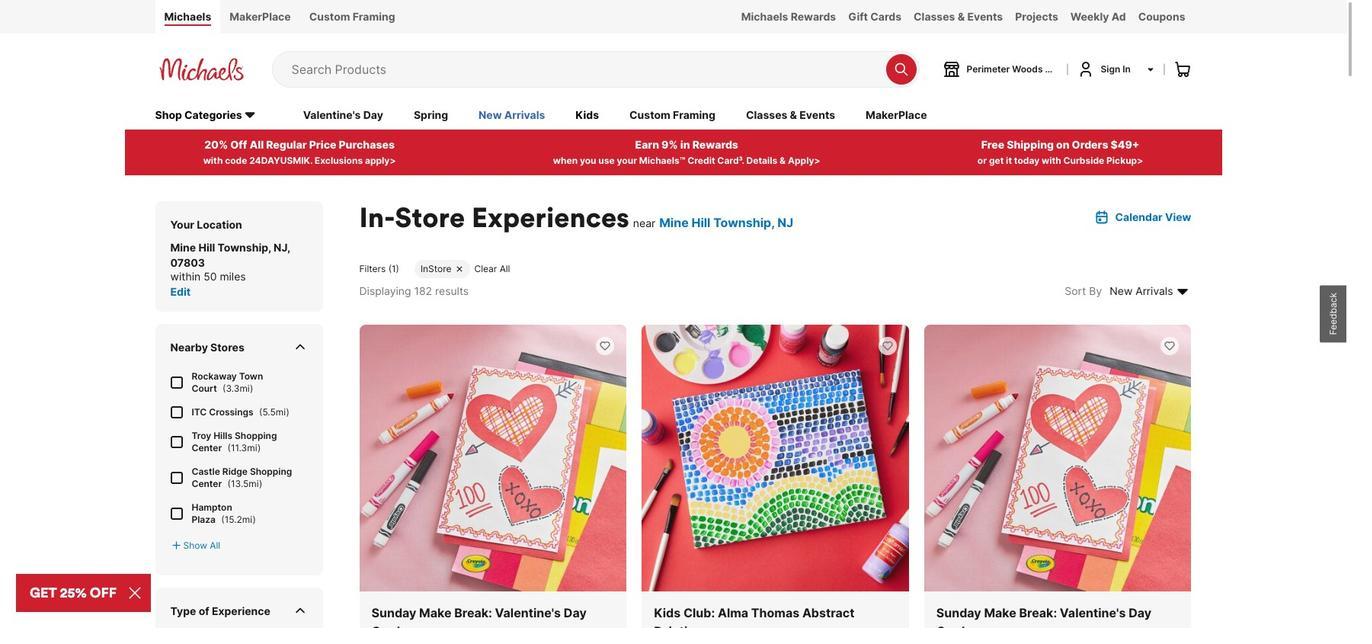 Task type: locate. For each thing, give the bounding box(es) containing it.
1 horizontal spatial sunday
[[937, 606, 982, 621]]

mi) up ridge
[[247, 442, 261, 453]]

0 horizontal spatial custom framing link
[[300, 0, 404, 34]]

( for ridge
[[228, 478, 231, 489]]

with inside free shipping on orders $49+ or get it today with curbside pickup>
[[1042, 155, 1062, 166]]

apply>
[[788, 155, 821, 166]]

, inside , 07803
[[287, 241, 290, 254]]

tabler image right experience
[[292, 603, 308, 618]]

credit
[[688, 155, 715, 166]]

off
[[230, 138, 247, 151]]

search button image
[[894, 62, 909, 77]]

new
[[479, 108, 502, 121]]

sign
[[1101, 63, 1121, 75]]

town
[[239, 370, 263, 382]]

1 horizontal spatial kids
[[654, 606, 681, 621]]

1 horizontal spatial ,
[[772, 215, 775, 230]]

with down on
[[1042, 155, 1062, 166]]

classes right cards
[[914, 10, 955, 23]]

sign in
[[1101, 63, 1131, 75]]

1 horizontal spatial all
[[250, 138, 264, 151]]

all
[[250, 138, 264, 151], [500, 263, 510, 274], [210, 539, 220, 551]]

mine inside in-store experiences near mine hill township , nj
[[660, 215, 689, 230]]

0 horizontal spatial valentine's
[[303, 108, 361, 121]]

classes & events link
[[908, 0, 1009, 34], [746, 107, 836, 124]]

shopping inside button
[[1045, 63, 1088, 75]]

20%
[[204, 138, 228, 151]]

shopping right woods
[[1045, 63, 1088, 75]]

1 vertical spatial kids
[[654, 606, 681, 621]]

earn 9% in rewards when you use your michaels™ credit card³. details & apply>
[[553, 138, 821, 166]]

1 vertical spatial shopping
[[235, 430, 277, 441]]

0 horizontal spatial day
[[363, 108, 383, 121]]

1 horizontal spatial classes
[[914, 10, 955, 23]]

shopping up ( 13.5 mi)
[[250, 466, 292, 477]]

1 sunday make break: valentine's day card image from the left
[[359, 325, 627, 592]]

9%
[[662, 138, 678, 151]]

sunday
[[372, 606, 416, 621], [937, 606, 982, 621]]

plaza
[[192, 514, 216, 525]]

1 horizontal spatial framing
[[673, 108, 716, 121]]

0 horizontal spatial makerplace
[[230, 10, 291, 23]]

displaying 182 results
[[359, 284, 469, 297]]

mine
[[660, 215, 689, 230], [170, 241, 196, 254]]

0 horizontal spatial mine
[[170, 241, 196, 254]]

0 horizontal spatial rewards
[[693, 138, 739, 151]]

new arrivals link
[[479, 107, 545, 124]]

events up "apply>"
[[800, 108, 836, 121]]

0 horizontal spatial michaels
[[164, 10, 211, 23]]

0 horizontal spatial nj
[[274, 241, 287, 254]]

1 horizontal spatial tabler image
[[292, 603, 308, 618]]

0 vertical spatial center
[[1090, 63, 1120, 75]]

kids for kids club: alma thomas abstract painting
[[654, 606, 681, 621]]

weekly ad
[[1071, 10, 1126, 23]]

in
[[681, 138, 690, 151]]

1 heart image from the left
[[599, 340, 611, 352]]

0 vertical spatial shopping
[[1045, 63, 1088, 75]]

classes & events link up "apply>"
[[746, 107, 836, 124]]

,
[[772, 215, 775, 230], [287, 241, 290, 254]]

kids for kids
[[576, 108, 599, 121]]

miles
[[220, 270, 246, 283]]

1 sunday make break: valentine's day card from the left
[[372, 606, 587, 628]]

tabler image
[[170, 540, 182, 551], [292, 603, 308, 618]]

classes up details at right
[[746, 108, 788, 121]]

1 horizontal spatial michaels
[[741, 10, 789, 23]]

break:
[[454, 606, 492, 621], [1020, 606, 1057, 621]]

0 vertical spatial framing
[[353, 10, 395, 23]]

apply>
[[365, 155, 396, 166]]

classes & events link up perimeter
[[908, 0, 1009, 34]]

1 vertical spatial center
[[192, 442, 222, 453]]

0 horizontal spatial with
[[203, 155, 223, 166]]

classes & events
[[914, 10, 1003, 23], [746, 108, 836, 121]]

1 horizontal spatial &
[[790, 108, 797, 121]]

makerplace right the michaels link
[[230, 10, 291, 23]]

0 horizontal spatial classes & events
[[746, 108, 836, 121]]

( down hills
[[228, 442, 231, 453]]

all right clear
[[500, 263, 510, 274]]

& right details at right
[[780, 155, 786, 166]]

details
[[747, 155, 778, 166]]

card
[[372, 624, 400, 628], [937, 624, 965, 628]]

custom framing for the left the custom framing link
[[309, 10, 395, 23]]

classes & events up "apply>"
[[746, 108, 836, 121]]

( for town
[[223, 382, 226, 394]]

hampton
[[192, 501, 232, 513]]

0 horizontal spatial custom framing
[[309, 10, 395, 23]]

1 horizontal spatial makerplace link
[[866, 107, 927, 124]]

0 horizontal spatial makerplace link
[[220, 0, 300, 34]]

0 vertical spatial custom framing
[[309, 10, 395, 23]]

michaels rewards
[[741, 10, 836, 23]]

1 vertical spatial nj
[[274, 241, 287, 254]]

1 horizontal spatial custom framing
[[630, 108, 716, 121]]

1 horizontal spatial mine
[[660, 215, 689, 230]]

shopping inside castle ridge shopping center
[[250, 466, 292, 477]]

20% off all regular price purchases with code 24dayusmik. exclusions apply>
[[203, 138, 396, 166]]

makerplace
[[230, 10, 291, 23], [866, 108, 927, 121]]

0 vertical spatial mine
[[660, 215, 689, 230]]

kids club: alma thomas abstract painting
[[654, 606, 855, 628]]

1 vertical spatial all
[[500, 263, 510, 274]]

kids inside "kids club: alma thomas abstract painting"
[[654, 606, 681, 621]]

custom framing for bottommost the custom framing link
[[630, 108, 716, 121]]

0 horizontal spatial sunday make break: valentine's day card image
[[359, 325, 627, 592]]

all for show all
[[210, 539, 220, 551]]

clear
[[474, 263, 497, 274]]

shopping
[[1045, 63, 1088, 75], [235, 430, 277, 441], [250, 466, 292, 477]]

1 horizontal spatial classes & events
[[914, 10, 1003, 23]]

182
[[414, 284, 432, 297]]

day for second sunday make break: valentine's day card link
[[1129, 606, 1152, 621]]

1 michaels from the left
[[164, 10, 211, 23]]

classes & events up perimeter
[[914, 10, 1003, 23]]

in
[[1123, 63, 1131, 75]]

center for troy hills shopping center
[[192, 442, 222, 453]]

0 horizontal spatial sunday make break: valentine's day card link
[[359, 325, 627, 628]]

view
[[1166, 210, 1192, 223]]

1 horizontal spatial card
[[937, 624, 965, 628]]

center down troy
[[192, 442, 222, 453]]

0 vertical spatial classes
[[914, 10, 955, 23]]

1 vertical spatial makerplace link
[[866, 107, 927, 124]]

0 horizontal spatial classes
[[746, 108, 788, 121]]

events left projects
[[968, 10, 1003, 23]]

0 vertical spatial nj
[[778, 215, 794, 230]]

1 horizontal spatial valentine's
[[495, 606, 561, 621]]

0 horizontal spatial custom
[[309, 10, 350, 23]]

2 horizontal spatial all
[[500, 263, 510, 274]]

1 horizontal spatial break:
[[1020, 606, 1057, 621]]

1 horizontal spatial classes & events link
[[908, 0, 1009, 34]]

1 card from the left
[[372, 624, 400, 628]]

makerplace down "search button" icon
[[866, 108, 927, 121]]

make
[[419, 606, 452, 621], [984, 606, 1017, 621]]

michaels
[[164, 10, 211, 23], [741, 10, 789, 23]]

2 sunday make break: valentine's day card image from the left
[[924, 325, 1192, 592]]

0 horizontal spatial break:
[[454, 606, 492, 621]]

card for second sunday make break: valentine's day card link from the right
[[372, 624, 400, 628]]

sunday make break: valentine's day card image
[[359, 325, 627, 592], [924, 325, 1192, 592]]

nj right township
[[778, 215, 794, 230]]

nearby
[[170, 341, 208, 353]]

(1)
[[388, 263, 399, 274]]

instore
[[421, 263, 452, 274]]

or
[[978, 155, 987, 166]]

center inside troy hills shopping center
[[192, 442, 222, 453]]

perimeter woods shopping center
[[967, 63, 1120, 75]]

& up "apply>"
[[790, 108, 797, 121]]

price
[[309, 138, 337, 151]]

rewards left gift
[[791, 10, 836, 23]]

2 horizontal spatial valentine's
[[1060, 606, 1126, 621]]

0 vertical spatial makerplace link
[[220, 0, 300, 34]]

shopping inside troy hills shopping center
[[235, 430, 277, 441]]

1 horizontal spatial custom
[[630, 108, 671, 121]]

events
[[968, 10, 1003, 23], [800, 108, 836, 121]]

1 horizontal spatial rewards
[[791, 10, 836, 23]]

center down castle
[[192, 478, 222, 489]]

0 vertical spatial makerplace
[[230, 10, 291, 23]]

2 sunday make break: valentine's day card link from the left
[[924, 325, 1192, 628]]

location
[[197, 218, 242, 231]]

rewards inside earn 9% in rewards when you use your michaels™ credit card³. details & apply>
[[693, 138, 739, 151]]

1 make from the left
[[419, 606, 452, 621]]

2 horizontal spatial &
[[958, 10, 965, 23]]

1 with from the left
[[203, 155, 223, 166]]

( down ridge
[[228, 478, 231, 489]]

sign in button
[[1077, 60, 1155, 78]]

1 vertical spatial &
[[790, 108, 797, 121]]

2 heart image from the left
[[1164, 340, 1177, 352]]

1 horizontal spatial hill
[[692, 215, 711, 230]]

rewards up 'credit'
[[693, 138, 739, 151]]

1 horizontal spatial custom framing link
[[630, 107, 716, 124]]

0 vertical spatial all
[[250, 138, 264, 151]]

mi) down ( 11.3 mi)
[[249, 478, 263, 489]]

mine up 07803
[[170, 241, 196, 254]]

stores
[[210, 341, 245, 353]]

0 horizontal spatial tabler image
[[170, 540, 182, 551]]

purchases
[[339, 138, 395, 151]]

heart image
[[599, 340, 611, 352], [1164, 340, 1177, 352]]

0 vertical spatial classes & events
[[914, 10, 1003, 23]]

center inside button
[[1090, 63, 1120, 75]]

1 horizontal spatial with
[[1042, 155, 1062, 166]]

your
[[170, 218, 194, 231]]

cards
[[871, 10, 902, 23]]

1 vertical spatial makerplace
[[866, 108, 927, 121]]

custom framing link
[[300, 0, 404, 34], [630, 107, 716, 124]]

0 horizontal spatial classes & events link
[[746, 107, 836, 124]]

2 vertical spatial shopping
[[250, 466, 292, 477]]

1 horizontal spatial sunday make break: valentine's day card
[[937, 606, 1152, 628]]

1 horizontal spatial events
[[968, 10, 1003, 23]]

1 vertical spatial ,
[[287, 241, 290, 254]]

0 horizontal spatial &
[[780, 155, 786, 166]]

&
[[958, 10, 965, 23], [790, 108, 797, 121], [780, 155, 786, 166]]

shopping up ( 11.3 mi)
[[235, 430, 277, 441]]

all right 'off'
[[250, 138, 264, 151]]

2 sunday from the left
[[937, 606, 982, 621]]

pickup>
[[1107, 155, 1144, 166]]

earn
[[635, 138, 659, 151]]

1 vertical spatial custom
[[630, 108, 671, 121]]

2 vertical spatial &
[[780, 155, 786, 166]]

mine right near
[[660, 215, 689, 230]]

heart image
[[882, 340, 894, 352]]

2 break: from the left
[[1020, 606, 1057, 621]]

0 vertical spatial classes & events link
[[908, 0, 1009, 34]]

near
[[633, 216, 656, 229]]

nj right township,
[[274, 241, 287, 254]]

free
[[982, 138, 1005, 151]]

& right cards
[[958, 10, 965, 23]]

1 vertical spatial classes
[[746, 108, 788, 121]]

2 vertical spatial all
[[210, 539, 220, 551]]

2 michaels from the left
[[741, 10, 789, 23]]

center left "in" on the right top
[[1090, 63, 1120, 75]]

you
[[580, 155, 597, 166]]

( down rockaway
[[223, 382, 226, 394]]

shop categories
[[155, 108, 242, 121]]

0 horizontal spatial heart image
[[599, 340, 611, 352]]

2 with from the left
[[1042, 155, 1062, 166]]

0 horizontal spatial events
[[800, 108, 836, 121]]

1 horizontal spatial heart image
[[1164, 340, 1177, 352]]

center inside castle ridge shopping center
[[192, 478, 222, 489]]

abstract
[[803, 606, 855, 621]]

1 sunday from the left
[[372, 606, 416, 621]]

kids club: alma thomas abstract painting link
[[642, 325, 909, 628]]

Search Input field
[[292, 52, 879, 87]]

0 vertical spatial kids
[[576, 108, 599, 121]]

with
[[203, 155, 223, 166], [1042, 155, 1062, 166]]

1 vertical spatial mine
[[170, 241, 196, 254]]

township
[[714, 215, 772, 230]]

0 vertical spatial custom framing link
[[300, 0, 404, 34]]

2 card from the left
[[937, 624, 965, 628]]

, down details at right
[[772, 215, 775, 230]]

0 horizontal spatial card
[[372, 624, 400, 628]]

13.5
[[231, 478, 249, 489]]

kids down the search input field
[[576, 108, 599, 121]]

mi) down ( 13.5 mi)
[[242, 514, 256, 525]]

type
[[170, 604, 196, 617]]

1 horizontal spatial sunday make break: valentine's day card link
[[924, 325, 1192, 628]]

1 vertical spatial framing
[[673, 108, 716, 121]]

3.3
[[226, 382, 240, 394]]

1 horizontal spatial day
[[564, 606, 587, 621]]

center for castle ridge shopping center
[[192, 478, 222, 489]]

center for perimeter woods shopping center
[[1090, 63, 1120, 75]]

0 vertical spatial ,
[[772, 215, 775, 230]]

1 horizontal spatial make
[[984, 606, 1017, 621]]

shopping for ridge
[[250, 466, 292, 477]]

center
[[1090, 63, 1120, 75], [192, 442, 222, 453], [192, 478, 222, 489]]

0 horizontal spatial framing
[[353, 10, 395, 23]]

kids link
[[576, 107, 599, 124]]

thomas
[[751, 606, 800, 621]]

kids up painting
[[654, 606, 681, 621]]

alma
[[718, 606, 749, 621]]

sunday make break: valentine's day card link
[[359, 325, 627, 628], [924, 325, 1192, 628]]

mi) down town
[[240, 382, 253, 394]]

store
[[395, 200, 465, 235]]

castle ridge shopping center
[[192, 466, 292, 489]]

( right the crossings
[[259, 406, 263, 418]]

hill left township
[[692, 215, 711, 230]]

day inside 'link'
[[363, 108, 383, 121]]

hill down your location
[[199, 241, 215, 254]]

make for second sunday make break: valentine's day card link from the right
[[419, 606, 452, 621]]

( for plaza
[[221, 514, 225, 525]]

0 horizontal spatial ,
[[287, 241, 290, 254]]

all right the 'show'
[[210, 539, 220, 551]]

2 make from the left
[[984, 606, 1017, 621]]

tabler image left the 'show'
[[170, 540, 182, 551]]

sunday make break: valentine's day card
[[372, 606, 587, 628], [937, 606, 1152, 628]]

custom framing
[[309, 10, 395, 23], [630, 108, 716, 121]]

kids
[[576, 108, 599, 121], [654, 606, 681, 621]]

kids club: alma thomas abstract painting image
[[642, 325, 909, 592]]

2 vertical spatial center
[[192, 478, 222, 489]]

sunday make break: valentine's day card image for heart image for second sunday make break: valentine's day card link
[[924, 325, 1192, 592]]

1 horizontal spatial nj
[[778, 215, 794, 230]]

nj
[[778, 215, 794, 230], [274, 241, 287, 254]]

2 horizontal spatial day
[[1129, 606, 1152, 621]]

24dayusmik.
[[249, 155, 313, 166]]

0 horizontal spatial sunday make break: valentine's day card
[[372, 606, 587, 628]]

1 vertical spatial hill
[[199, 241, 215, 254]]

1 horizontal spatial sunday make break: valentine's day card image
[[924, 325, 1192, 592]]

( down hampton
[[221, 514, 225, 525]]

1 vertical spatial classes & events link
[[746, 107, 836, 124]]

mi) for castle ridge shopping center
[[249, 478, 263, 489]]

, right township,
[[287, 241, 290, 254]]

with down 20%
[[203, 155, 223, 166]]

0 horizontal spatial make
[[419, 606, 452, 621]]

experiences
[[472, 200, 629, 235]]



Task type: vqa. For each thing, say whether or not it's contained in the screenshot.
Custom Framing link to the right
yes



Task type: describe. For each thing, give the bounding box(es) containing it.
when
[[553, 155, 578, 166]]

itc crossings ( 5.5 mi)
[[192, 406, 290, 418]]

0 vertical spatial events
[[968, 10, 1003, 23]]

michaels for michaels rewards
[[741, 10, 789, 23]]

mi) for hampton plaza
[[242, 514, 256, 525]]

heart image for second sunday make break: valentine's day card link from the right
[[599, 340, 611, 352]]

coupons link
[[1132, 0, 1192, 34]]

troy
[[192, 430, 211, 441]]

framing for the left the custom framing link
[[353, 10, 395, 23]]

, inside in-store experiences near mine hill township , nj
[[772, 215, 775, 230]]

0 horizontal spatial hill
[[199, 241, 215, 254]]

exclusions
[[315, 155, 363, 166]]

tabler image
[[292, 339, 308, 355]]

shopping for woods
[[1045, 63, 1088, 75]]

rockaway town court
[[192, 370, 263, 394]]

within 50 miles edit
[[170, 270, 246, 298]]

crossings
[[209, 406, 254, 418]]

edit
[[170, 285, 191, 298]]

( 15.2 mi)
[[219, 514, 256, 525]]

custom for bottommost the custom framing link
[[630, 108, 671, 121]]

1 horizontal spatial makerplace
[[866, 108, 927, 121]]

in-store experiences near mine hill township , nj
[[359, 200, 794, 235]]

experience
[[212, 604, 271, 617]]

sunday for second sunday make break: valentine's day card link
[[937, 606, 982, 621]]

11.3
[[231, 442, 247, 453]]

orders
[[1072, 138, 1109, 151]]

spring
[[414, 108, 448, 121]]

card for second sunday make break: valentine's day card link
[[937, 624, 965, 628]]

perimeter woods shopping center button
[[943, 60, 1120, 78]]

court
[[192, 382, 217, 394]]

mine hill township, nj
[[170, 241, 287, 254]]

, 07803
[[170, 241, 290, 269]]

1 sunday make break: valentine's day card link from the left
[[359, 325, 627, 628]]

with inside 20% off all regular price purchases with code 24dayusmik. exclusions apply>
[[203, 155, 223, 166]]

ad
[[1112, 10, 1126, 23]]

classes for left classes & events link
[[746, 108, 788, 121]]

hill inside in-store experiences near mine hill township , nj
[[692, 215, 711, 230]]

use
[[599, 155, 615, 166]]

1 vertical spatial tabler image
[[292, 603, 308, 618]]

mi) for troy hills shopping center
[[247, 442, 261, 453]]

$49+
[[1111, 138, 1140, 151]]

show
[[183, 539, 207, 551]]

calendar
[[1116, 210, 1163, 223]]

sort by
[[1065, 284, 1102, 297]]

heart image for second sunday make break: valentine's day card link
[[1164, 340, 1177, 352]]

by
[[1089, 284, 1102, 297]]

shipping
[[1007, 138, 1054, 151]]

categories
[[185, 108, 242, 121]]

regular
[[266, 138, 307, 151]]

all for clear all
[[500, 263, 510, 274]]

2 sunday make break: valentine's day card from the left
[[937, 606, 1152, 628]]

make for second sunday make break: valentine's day card link
[[984, 606, 1017, 621]]

all inside 20% off all regular price purchases with code 24dayusmik. exclusions apply>
[[250, 138, 264, 151]]

show all
[[183, 539, 220, 551]]

michaels for michaels
[[164, 10, 211, 23]]

hampton plaza
[[192, 501, 232, 525]]

1 vertical spatial custom framing link
[[630, 107, 716, 124]]

itc
[[192, 406, 207, 418]]

( 11.3 mi)
[[225, 442, 261, 453]]

15.2
[[225, 514, 242, 525]]

arrivals
[[504, 108, 545, 121]]

spring link
[[414, 107, 448, 124]]

filters (1)
[[359, 263, 399, 274]]

framing for bottommost the custom framing link
[[673, 108, 716, 121]]

get
[[989, 155, 1004, 166]]

valentine's day link
[[303, 107, 383, 124]]

mi) for rockaway town court
[[240, 382, 253, 394]]

castle
[[192, 466, 220, 477]]

perimeter
[[967, 63, 1010, 75]]

( for hills
[[228, 442, 231, 453]]

nearby stores
[[170, 341, 245, 353]]

custom for the left the custom framing link
[[309, 10, 350, 23]]

curbside
[[1064, 155, 1105, 166]]

mi) right the crossings
[[276, 406, 290, 418]]

weekly
[[1071, 10, 1109, 23]]

painting
[[654, 624, 703, 628]]

displaying
[[359, 284, 411, 297]]

free shipping on orders $49+ or get it today with curbside pickup>
[[978, 138, 1144, 166]]

07803
[[170, 256, 205, 269]]

gift cards
[[849, 10, 902, 23]]

0 vertical spatial rewards
[[791, 10, 836, 23]]

projects link
[[1009, 0, 1065, 34]]

day for second sunday make break: valentine's day card link from the right
[[564, 606, 587, 621]]

projects
[[1015, 10, 1059, 23]]

shop categories link
[[155, 107, 273, 124]]

classes for topmost classes & events link
[[914, 10, 955, 23]]

sunday make break: valentine's day card image for heart image corresponding to second sunday make break: valentine's day card link from the right
[[359, 325, 627, 592]]

card³.
[[718, 155, 745, 166]]

michaels link
[[155, 0, 220, 34]]

0 vertical spatial &
[[958, 10, 965, 23]]

( 3.3 mi)
[[220, 382, 253, 394]]

1 break: from the left
[[454, 606, 492, 621]]

1 vertical spatial events
[[800, 108, 836, 121]]

( 13.5 mi)
[[225, 478, 263, 489]]

hills
[[214, 430, 233, 441]]

on
[[1057, 138, 1070, 151]]

coupons
[[1139, 10, 1186, 23]]

nj inside in-store experiences near mine hill township , nj
[[778, 215, 794, 230]]

sunday for second sunday make break: valentine's day card link from the right
[[372, 606, 416, 621]]

0 vertical spatial tabler image
[[170, 540, 182, 551]]

rockaway
[[192, 370, 237, 382]]

shopping for hills
[[235, 430, 277, 441]]

club:
[[684, 606, 715, 621]]

valentine's inside 'link'
[[303, 108, 361, 121]]

& inside earn 9% in rewards when you use your michaels™ credit card³. details & apply>
[[780, 155, 786, 166]]

michaels rewards link
[[735, 0, 842, 34]]

50
[[204, 270, 217, 283]]

michaels™
[[639, 155, 686, 166]]



